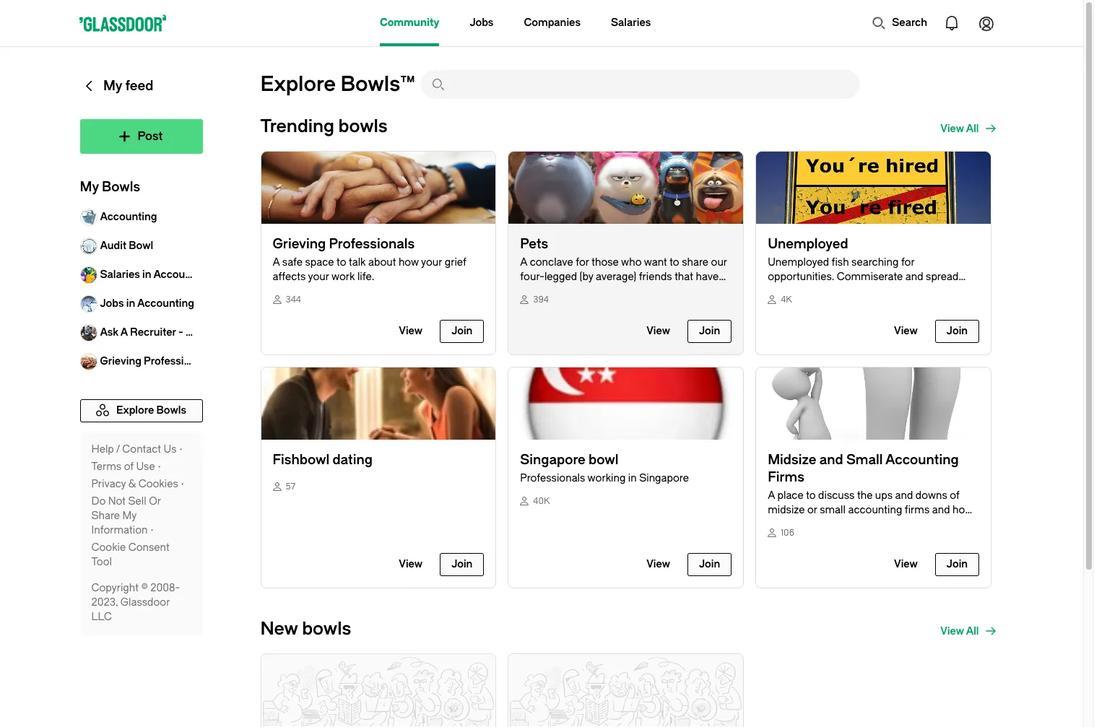 Task type: locate. For each thing, give the bounding box(es) containing it.
grieving for grieving professionals a safe space to talk about how your grief affects your work life.
[[273, 236, 326, 252]]

2 horizontal spatial to
[[806, 490, 816, 502]]

0 horizontal spatial of
[[124, 461, 134, 473]]

for inside unemployed unemployed fish searching for opportunities. commiserate and spread tips. do not post job postings in this bowl.
[[902, 256, 915, 269]]

contact
[[122, 444, 161, 456]]

1 vertical spatial of
[[950, 490, 960, 502]]

professionals
[[329, 236, 415, 252], [144, 355, 211, 368], [520, 472, 585, 485]]

new bowls
[[260, 619, 351, 639]]

1 vertical spatial bowls
[[302, 619, 351, 639]]

to inside pets a conclave for those who want to share our four-legged (by average) friends that have kept us company while wfh
[[670, 256, 680, 269]]

bowl
[[129, 240, 153, 252]]

view
[[941, 123, 964, 135], [941, 625, 964, 638]]

field.
[[881, 519, 904, 531]]

wfh
[[632, 285, 656, 298]]

grief
[[445, 256, 466, 269]]

1 horizontal spatial grieving
[[273, 236, 326, 252]]

0 vertical spatial professionals
[[329, 236, 415, 252]]

do for help
[[91, 496, 106, 508]]

1 vertical spatial your
[[308, 271, 329, 283]]

0 vertical spatial all
[[966, 123, 979, 135]]

a inside grieving professionals a safe space to talk about how your grief affects your work life.
[[273, 256, 280, 269]]

0 vertical spatial jobs
[[470, 17, 494, 29]]

0 vertical spatial bowls
[[339, 116, 388, 137]]

0 vertical spatial unemployed
[[768, 236, 849, 252]]

unemployed
[[768, 236, 849, 252], [768, 256, 829, 269]]

to up work
[[337, 256, 346, 269]]

bowls
[[339, 116, 388, 137], [302, 619, 351, 639]]

a left place
[[768, 490, 775, 502]]

grieving inside grieving professionals a safe space to talk about how your grief affects your work life.
[[273, 236, 326, 252]]

share
[[91, 510, 120, 522]]

2 unemployed from the top
[[768, 256, 829, 269]]

privacy
[[91, 478, 126, 491]]

2 vertical spatial my
[[122, 510, 137, 522]]

singapore up 40k
[[520, 452, 586, 468]]

a left safe
[[273, 256, 280, 269]]

search
[[892, 17, 928, 29]]

1 vertical spatial view all link
[[941, 625, 999, 639]]

or
[[149, 496, 161, 508]]

singapore up 40k link
[[639, 472, 689, 485]]

for up the (by at the right top
[[576, 256, 589, 269]]

1 vertical spatial jobs
[[100, 298, 124, 310]]

bowl.
[[941, 285, 967, 298]]

0 horizontal spatial salaries
[[100, 269, 140, 281]]

all
[[966, 123, 979, 135], [966, 625, 979, 638]]

1 vertical spatial my
[[80, 179, 99, 195]]

the
[[857, 490, 873, 502]]

of right downs
[[950, 490, 960, 502]]

kept
[[520, 285, 541, 298]]

0 horizontal spatial to
[[337, 256, 346, 269]]

accounting up ask a recruiter - accounting
[[137, 298, 194, 310]]

professionals down -
[[144, 355, 211, 368]]

1 view from the top
[[941, 123, 964, 135]]

grieving for grieving professionals
[[100, 355, 141, 368]]

2 view all link from the top
[[941, 625, 999, 639]]

or
[[808, 504, 818, 516]]

my left feed
[[103, 78, 122, 94]]

to up or
[[806, 490, 816, 502]]

bowls down bowls™
[[339, 116, 388, 137]]

40k link
[[520, 495, 732, 521]]

my down sell
[[122, 510, 137, 522]]

accounting
[[848, 504, 903, 516]]

firms
[[905, 504, 930, 516]]

a up four-
[[520, 256, 528, 269]]

1 horizontal spatial this
[[921, 285, 939, 298]]

unemployed unemployed fish searching for opportunities. commiserate and spread tips. do not post job postings in this bowl.
[[768, 236, 967, 298]]

1 vertical spatial this
[[861, 519, 879, 531]]

search button
[[865, 9, 935, 38]]

accounting inside midsize and small accounting firms a place to discuss the ups and downs of midsize or small accounting firms and how big 4 overshadows this field.
[[886, 452, 959, 468]]

view all link for new bowls
[[941, 625, 999, 639]]

0 horizontal spatial this
[[861, 519, 879, 531]]

jobs left companies on the top
[[470, 17, 494, 29]]

0 vertical spatial of
[[124, 461, 134, 473]]

1 for from the left
[[576, 256, 589, 269]]

how
[[399, 256, 419, 269], [953, 504, 973, 516]]

fishbowl dating
[[273, 452, 373, 468]]

do inside unemployed unemployed fish searching for opportunities. commiserate and spread tips. do not post job postings in this bowl.
[[790, 285, 805, 298]]

tips.
[[768, 285, 788, 298]]

/
[[116, 444, 120, 456]]

do for unemployed
[[790, 285, 805, 298]]

image for bowl image for unemployed
[[757, 152, 991, 224]]

recruiter
[[130, 327, 176, 339]]

0 vertical spatial view all link
[[941, 122, 999, 137]]

of left use
[[124, 461, 134, 473]]

how inside grieving professionals a safe space to talk about how your grief affects your work life.
[[399, 256, 419, 269]]

do up share on the bottom left of page
[[91, 496, 106, 508]]

2 horizontal spatial professionals
[[520, 472, 585, 485]]

and left small
[[820, 452, 844, 468]]

how right 'firms' on the bottom right
[[953, 504, 973, 516]]

professionals inside 'link'
[[144, 355, 211, 368]]

legged
[[545, 271, 577, 283]]

grieving inside 'link'
[[100, 355, 141, 368]]

small
[[820, 504, 846, 516]]

bowls right 'new'
[[302, 619, 351, 639]]

jobs up ask
[[100, 298, 124, 310]]

salaries for salaries
[[611, 17, 651, 29]]

my bowls
[[80, 179, 140, 195]]

professionals inside 'singapore bowl professionals working in singapore'
[[520, 472, 585, 485]]

106
[[781, 528, 795, 538]]

our
[[711, 256, 727, 269]]

and
[[906, 271, 924, 283], [820, 452, 844, 468], [895, 490, 913, 502], [932, 504, 950, 516]]

1 vertical spatial unemployed
[[768, 256, 829, 269]]

your left grief
[[421, 256, 442, 269]]

for
[[576, 256, 589, 269], [902, 256, 915, 269]]

1 horizontal spatial for
[[902, 256, 915, 269]]

fish
[[832, 256, 849, 269]]

jobs
[[470, 17, 494, 29], [100, 298, 124, 310]]

salaries for salaries in accounting
[[100, 269, 140, 281]]

1 view all from the top
[[941, 123, 979, 135]]

grieving up safe
[[273, 236, 326, 252]]

do inside help / contact us terms of use privacy & cookies do not sell or share my information cookie consent tool
[[91, 496, 106, 508]]

1 horizontal spatial to
[[670, 256, 680, 269]]

1 all from the top
[[966, 123, 979, 135]]

1 vertical spatial view all
[[941, 625, 979, 638]]

those
[[592, 256, 619, 269]]

affects
[[273, 271, 306, 283]]

my for my bowls
[[80, 179, 99, 195]]

firms
[[768, 469, 805, 485]]

community
[[380, 17, 440, 29]]

1 horizontal spatial professionals
[[329, 236, 415, 252]]

2 all from the top
[[966, 625, 979, 638]]

image for bowl image for grieving professionals
[[261, 152, 496, 224]]

how right the about
[[399, 256, 419, 269]]

view all link for trending bowls
[[941, 122, 999, 137]]

have
[[696, 271, 719, 283]]

companies link
[[524, 0, 581, 46]]

accounting up jobs in accounting
[[153, 269, 210, 281]]

accounting up downs
[[886, 452, 959, 468]]

feed
[[125, 78, 153, 94]]

to for pets
[[670, 256, 680, 269]]

1 horizontal spatial do
[[790, 285, 805, 298]]

0 vertical spatial singapore
[[520, 452, 586, 468]]

1 view all link from the top
[[941, 122, 999, 137]]

to inside midsize and small accounting firms a place to discuss the ups and downs of midsize or small accounting firms and how big 4 overshadows this field.
[[806, 490, 816, 502]]

to for midsize
[[806, 490, 816, 502]]

a
[[273, 256, 280, 269], [520, 256, 528, 269], [121, 327, 128, 339], [768, 490, 775, 502]]

for right searching
[[902, 256, 915, 269]]

midsize
[[768, 452, 817, 468]]

0 horizontal spatial singapore
[[520, 452, 586, 468]]

this down spread
[[921, 285, 939, 298]]

1 unemployed from the top
[[768, 236, 849, 252]]

information
[[91, 524, 148, 537]]

1 horizontal spatial how
[[953, 504, 973, 516]]

1 vertical spatial view
[[941, 625, 964, 638]]

2 vertical spatial professionals
[[520, 472, 585, 485]]

1 vertical spatial salaries
[[100, 269, 140, 281]]

2 view all from the top
[[941, 625, 979, 638]]

2 for from the left
[[902, 256, 915, 269]]

0 vertical spatial grieving
[[273, 236, 326, 252]]

accounting link
[[80, 203, 203, 232]]

&
[[128, 478, 136, 491]]

0 horizontal spatial for
[[576, 256, 589, 269]]

1 vertical spatial all
[[966, 625, 979, 638]]

ask
[[100, 327, 118, 339]]

to inside grieving professionals a safe space to talk about how your grief affects your work life.
[[337, 256, 346, 269]]

0 vertical spatial do
[[790, 285, 805, 298]]

image for bowl image for fishbowl dating
[[261, 368, 496, 440]]

view all
[[941, 123, 979, 135], [941, 625, 979, 638]]

explore
[[260, 72, 336, 96]]

image for bowl image
[[261, 152, 496, 224], [509, 152, 744, 224], [757, 152, 991, 224], [261, 368, 496, 440], [509, 368, 744, 440], [757, 368, 991, 440], [261, 654, 496, 726], [509, 654, 744, 726]]

0 horizontal spatial professionals
[[144, 355, 211, 368]]

in right postings on the right top of the page
[[910, 285, 919, 298]]

0 vertical spatial salaries
[[611, 17, 651, 29]]

all for trending bowls
[[966, 123, 979, 135]]

of inside help / contact us terms of use privacy & cookies do not sell or share my information cookie consent tool
[[124, 461, 134, 473]]

in inside 'singapore bowl professionals working in singapore'
[[628, 472, 637, 485]]

fishbowl
[[273, 452, 330, 468]]

your
[[421, 256, 442, 269], [308, 271, 329, 283]]

professionals up 40k
[[520, 472, 585, 485]]

344 link
[[273, 293, 484, 320]]

and left spread
[[906, 271, 924, 283]]

terms
[[91, 461, 122, 473]]

professionals up the about
[[329, 236, 415, 252]]

cookie consent tool link
[[91, 541, 191, 570]]

344
[[286, 295, 301, 305]]

1 vertical spatial how
[[953, 504, 973, 516]]

professionals inside grieving professionals a safe space to talk about how your grief affects your work life.
[[329, 236, 415, 252]]

searching
[[852, 256, 899, 269]]

us
[[543, 285, 555, 298]]

1 vertical spatial grieving
[[100, 355, 141, 368]]

1 horizontal spatial salaries
[[611, 17, 651, 29]]

audit bowl
[[100, 240, 153, 252]]

community link
[[380, 0, 440, 46]]

2 view from the top
[[941, 625, 964, 638]]

0 vertical spatial view all
[[941, 123, 979, 135]]

57 link
[[273, 480, 484, 507]]

0 vertical spatial this
[[921, 285, 939, 298]]

do down 'opportunities.'
[[790, 285, 805, 298]]

job
[[849, 285, 864, 298]]

None text field
[[422, 70, 861, 99]]

0 vertical spatial view
[[941, 123, 964, 135]]

0 horizontal spatial do
[[91, 496, 106, 508]]

a right ask
[[121, 327, 128, 339]]

1 horizontal spatial of
[[950, 490, 960, 502]]

my left bowls
[[80, 179, 99, 195]]

copyright © 2008- 2023, glassdoor llc
[[91, 582, 180, 623]]

1 horizontal spatial jobs
[[470, 17, 494, 29]]

1 vertical spatial do
[[91, 496, 106, 508]]

your down space
[[308, 271, 329, 283]]

to up that
[[670, 256, 680, 269]]

and down downs
[[932, 504, 950, 516]]

that
[[675, 271, 694, 283]]

4
[[787, 519, 793, 531]]

1 horizontal spatial singapore
[[639, 472, 689, 485]]

grieving professionals link
[[80, 347, 211, 376]]

0 vertical spatial my
[[103, 78, 122, 94]]

in down salaries in accounting link
[[126, 298, 135, 310]]

in right 'working'
[[628, 472, 637, 485]]

0 horizontal spatial jobs
[[100, 298, 124, 310]]

my
[[103, 78, 122, 94], [80, 179, 99, 195], [122, 510, 137, 522]]

company
[[557, 285, 602, 298]]

accounting up audit bowl
[[100, 211, 157, 223]]

image for bowl image for midsize and small accounting firms
[[757, 368, 991, 440]]

discuss
[[819, 490, 855, 502]]

0 vertical spatial how
[[399, 256, 419, 269]]

0 horizontal spatial how
[[399, 256, 419, 269]]

this down accounting
[[861, 519, 879, 531]]

0 horizontal spatial grieving
[[100, 355, 141, 368]]

0 vertical spatial your
[[421, 256, 442, 269]]

1 vertical spatial professionals
[[144, 355, 211, 368]]

grieving down ask
[[100, 355, 141, 368]]

bowls for new bowls
[[302, 619, 351, 639]]

in
[[142, 269, 151, 281], [910, 285, 919, 298], [126, 298, 135, 310], [628, 472, 637, 485]]

dating
[[333, 452, 373, 468]]



Task type: vqa. For each thing, say whether or not it's contained in the screenshot.
first view
yes



Task type: describe. For each thing, give the bounding box(es) containing it.
use
[[136, 461, 155, 473]]

jobs for jobs
[[470, 17, 494, 29]]

bowls™
[[341, 72, 415, 96]]

pets a conclave for those who want to share our four-legged (by average) friends that have kept us company while wfh
[[520, 236, 727, 298]]

image for bowl image for pets
[[509, 152, 744, 224]]

ups
[[875, 490, 893, 502]]

for inside pets a conclave for those who want to share our four-legged (by average) friends that have kept us company while wfh
[[576, 256, 589, 269]]

accounting right -
[[185, 327, 242, 339]]

image for bowl image for singapore bowl
[[509, 368, 744, 440]]

glassdoor
[[120, 597, 170, 609]]

opportunities.
[[768, 271, 835, 283]]

394
[[533, 295, 549, 305]]

106 link
[[768, 526, 980, 553]]

all for new bowls
[[966, 625, 979, 638]]

jobs link
[[470, 0, 494, 46]]

my feed
[[103, 78, 153, 94]]

tool
[[91, 556, 112, 569]]

4k link
[[768, 293, 980, 320]]

safe
[[282, 256, 303, 269]]

singapore bowl professionals working in singapore
[[520, 452, 689, 485]]

bowl
[[589, 452, 619, 468]]

in inside unemployed unemployed fish searching for opportunities. commiserate and spread tips. do not post job postings in this bowl.
[[910, 285, 919, 298]]

while
[[605, 285, 630, 298]]

and up 'firms' on the bottom right
[[895, 490, 913, 502]]

place
[[778, 490, 804, 502]]

small
[[847, 452, 883, 468]]

and inside unemployed unemployed fish searching for opportunities. commiserate and spread tips. do not post job postings in this bowl.
[[906, 271, 924, 283]]

bowls for trending bowls
[[339, 116, 388, 137]]

talk
[[349, 256, 366, 269]]

share
[[682, 256, 709, 269]]

working
[[588, 472, 626, 485]]

average)
[[596, 271, 637, 283]]

4k
[[781, 295, 792, 305]]

help / contact us link
[[91, 443, 185, 457]]

view all for trending bowls
[[941, 123, 979, 135]]

conclave
[[530, 256, 573, 269]]

new
[[260, 619, 298, 639]]

help
[[91, 444, 114, 456]]

salaries in accounting
[[100, 269, 210, 281]]

salaries link
[[611, 0, 651, 46]]

cookie
[[91, 542, 126, 554]]

view all for new bowls
[[941, 625, 979, 638]]

big
[[768, 519, 784, 531]]

do not sell or share my information link
[[91, 495, 191, 538]]

1 horizontal spatial your
[[421, 256, 442, 269]]

a inside midsize and small accounting firms a place to discuss the ups and downs of midsize or small accounting firms and how big 4 overshadows this field.
[[768, 490, 775, 502]]

jobs for jobs in accounting
[[100, 298, 124, 310]]

midsize and small accounting firms a place to discuss the ups and downs of midsize or small accounting firms and how big 4 overshadows this field.
[[768, 452, 973, 531]]

post
[[826, 285, 847, 298]]

(by
[[580, 271, 593, 283]]

life.
[[358, 271, 374, 283]]

my for my feed
[[103, 78, 122, 94]]

terms of use link
[[91, 460, 164, 475]]

1 vertical spatial singapore
[[639, 472, 689, 485]]

trending
[[260, 116, 334, 137]]

40k
[[533, 496, 550, 506]]

trending bowls
[[260, 116, 388, 137]]

0 horizontal spatial your
[[308, 271, 329, 283]]

this inside unemployed unemployed fish searching for opportunities. commiserate and spread tips. do not post job postings in this bowl.
[[921, 285, 939, 298]]

copyright
[[91, 582, 139, 595]]

my inside help / contact us terms of use privacy & cookies do not sell or share my information cookie consent tool
[[122, 510, 137, 522]]

space
[[305, 256, 334, 269]]

want
[[644, 256, 667, 269]]

salaries in accounting link
[[80, 261, 210, 290]]

this inside midsize and small accounting firms a place to discuss the ups and downs of midsize or small accounting firms and how big 4 overshadows this field.
[[861, 519, 879, 531]]

professionals for grieving professionals
[[144, 355, 211, 368]]

cookies
[[139, 478, 178, 491]]

how inside midsize and small accounting firms a place to discuss the ups and downs of midsize or small accounting firms and how big 4 overshadows this field.
[[953, 504, 973, 516]]

a inside pets a conclave for those who want to share our four-legged (by average) friends that have kept us company while wfh
[[520, 256, 528, 269]]

midsize
[[768, 504, 805, 516]]

grieving professionals a safe space to talk about how your grief affects your work life.
[[273, 236, 466, 283]]

view for new bowls
[[941, 625, 964, 638]]

in up jobs in accounting
[[142, 269, 151, 281]]

professionals for grieving professionals a safe space to talk about how your grief affects your work life.
[[329, 236, 415, 252]]

four-
[[520, 271, 545, 283]]

57
[[286, 482, 296, 492]]

jobs in accounting
[[100, 298, 194, 310]]

of inside midsize and small accounting firms a place to discuss the ups and downs of midsize or small accounting firms and how big 4 overshadows this field.
[[950, 490, 960, 502]]

©
[[141, 582, 148, 595]]

a inside ask a recruiter - accounting link
[[121, 327, 128, 339]]

spread
[[926, 271, 959, 283]]

explore bowls™
[[260, 72, 415, 96]]

not
[[108, 496, 126, 508]]

bowls
[[102, 179, 140, 195]]

overshadows
[[795, 519, 859, 531]]

not
[[807, 285, 823, 298]]

audit bowl link
[[80, 232, 203, 261]]

2023,
[[91, 597, 118, 609]]

my feed link
[[80, 70, 203, 119]]

-
[[179, 327, 183, 339]]

friends
[[639, 271, 672, 283]]

ask a recruiter - accounting
[[100, 327, 242, 339]]

view for trending bowls
[[941, 123, 964, 135]]

downs
[[916, 490, 948, 502]]

grieving professionals
[[100, 355, 211, 368]]



